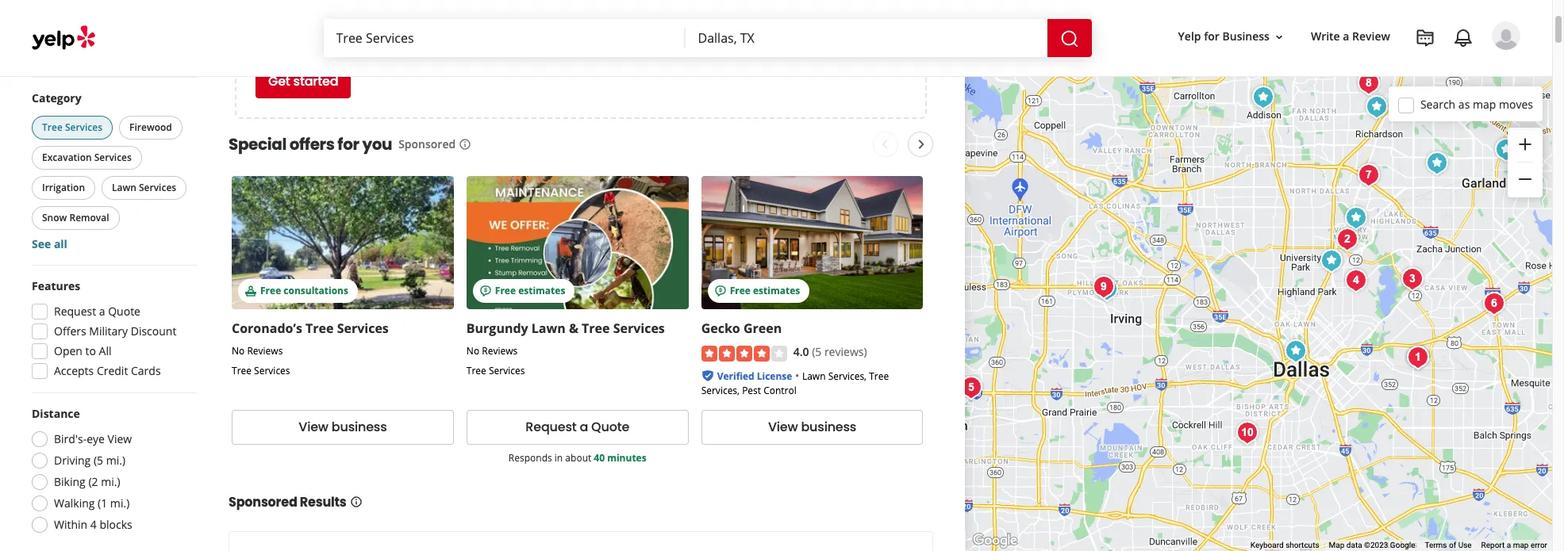 Task type: vqa. For each thing, say whether or not it's contained in the screenshot.
2nd "Free estimates" from the right
yes



Task type: locate. For each thing, give the bounding box(es) containing it.
lorenzo's tree services image
[[1403, 342, 1435, 374], [1403, 342, 1435, 374]]

free for gecko green
[[730, 285, 751, 298]]

for left you
[[338, 134, 359, 156]]

us
[[277, 23, 289, 38]]

0 horizontal spatial view business link
[[232, 410, 454, 445]]

no down the burgundy
[[467, 345, 480, 358]]

user actions element
[[1166, 20, 1543, 118]]

get started
[[268, 72, 338, 90]]

option group containing distance
[[27, 406, 197, 538]]

open down 'offers'
[[54, 344, 83, 359]]

1 horizontal spatial view
[[299, 419, 329, 437]]

shortcuts
[[1286, 542, 1320, 550]]

0 horizontal spatial free
[[260, 285, 281, 298]]

0 vertical spatial lawn
[[112, 181, 136, 195]]

2 free estimates from the left
[[730, 285, 800, 298]]

quote up 40
[[592, 419, 630, 437]]

0 horizontal spatial reviews
[[247, 345, 283, 358]]

(1
[[98, 496, 107, 511]]

1 view business link from the left
[[232, 410, 454, 445]]

h tree service image
[[1354, 67, 1385, 99]]

lumberjack tree service image
[[1422, 148, 1454, 179]]

4 star rating image
[[702, 346, 787, 362]]

services,
[[829, 370, 867, 383], [702, 384, 740, 398]]

(2
[[88, 475, 98, 490]]

1 horizontal spatial request
[[526, 419, 577, 437]]

mi.)
[[106, 453, 126, 468], [101, 475, 120, 490], [110, 496, 130, 511]]

0 horizontal spatial lawn
[[112, 181, 136, 195]]

1 horizontal spatial estimates
[[753, 285, 800, 298]]

write a review link
[[1305, 23, 1397, 51]]

1 vertical spatial for
[[338, 134, 359, 156]]

pest
[[742, 384, 761, 398]]

see
[[32, 237, 51, 252]]

map for moves
[[1473, 96, 1497, 112]]

1 horizontal spatial free estimates link
[[702, 177, 924, 310]]

view for gecko green
[[768, 419, 798, 437]]

free estimates up green
[[730, 285, 800, 298]]

a inside burgundy lawn & tree services no reviews tree services request a quote
[[580, 419, 588, 437]]

coronado's tree services link
[[232, 320, 389, 338]]

1 vertical spatial map
[[1514, 542, 1529, 550]]

2 vertical spatial mi.)
[[110, 496, 130, 511]]

1 none field from the left
[[336, 29, 673, 47]]

map
[[1473, 96, 1497, 112], [1514, 542, 1529, 550]]

no
[[232, 345, 245, 358], [467, 345, 480, 358]]

1 horizontal spatial none field
[[698, 29, 1035, 47]]

yelp for business
[[1179, 29, 1270, 44]]

0 horizontal spatial view
[[108, 432, 132, 447]]

about right in
[[566, 452, 592, 465]]

reviews inside burgundy lawn & tree services no reviews tree services request a quote
[[482, 345, 518, 358]]

business for coronado's tree services
[[332, 419, 387, 437]]

irrigation
[[42, 181, 85, 195]]

in
[[555, 452, 563, 465]]

services down coronado's
[[254, 365, 290, 378]]

1 horizontal spatial map
[[1514, 542, 1529, 550]]

0 vertical spatial sponsored
[[399, 137, 456, 152]]

view business up 16 info v2 icon in the left bottom of the page
[[299, 419, 387, 437]]

lawn services, tree services, pest control
[[702, 370, 889, 398]]

tell
[[256, 23, 274, 38]]

view down control
[[768, 419, 798, 437]]

1 vertical spatial (5
[[94, 453, 103, 468]]

(5 down eye
[[94, 453, 103, 468]]

group containing features
[[27, 279, 197, 384]]

tree
[[42, 121, 63, 134], [306, 320, 334, 338], [582, 320, 610, 338], [232, 365, 252, 378], [467, 365, 487, 378], [869, 370, 889, 383]]

2 horizontal spatial view
[[768, 419, 798, 437]]

green
[[744, 320, 782, 338]]

mi.) down "bird's-eye view"
[[106, 453, 126, 468]]

1 vertical spatial sponsored
[[229, 494, 297, 512]]

aaron's tree service image
[[1479, 288, 1511, 320]]

services, down 16 verified v2 icon
[[702, 384, 740, 398]]

1 horizontal spatial about
[[566, 452, 592, 465]]

view
[[299, 419, 329, 437], [768, 419, 798, 437], [108, 432, 132, 447]]

castro's tree service image
[[1232, 418, 1264, 449]]

0 vertical spatial for
[[1205, 29, 1220, 44]]

keyboard
[[1251, 542, 1284, 550]]

1 vertical spatial open
[[54, 344, 83, 359]]

you
[[362, 134, 392, 156]]

all
[[99, 344, 112, 359]]

ten brothers image
[[1281, 336, 1312, 368]]

keyboard shortcuts
[[1251, 542, 1320, 550]]

verified license button
[[717, 368, 793, 383]]

leatherface tree service image
[[1332, 224, 1364, 256]]

get
[[268, 72, 290, 90]]

no inside burgundy lawn & tree services no reviews tree services request a quote
[[467, 345, 480, 358]]

project
[[351, 23, 388, 38]]

lemon tree image
[[1092, 274, 1123, 306]]

map region
[[828, 67, 1565, 552]]

mi.) right (2 in the bottom of the page
[[101, 475, 120, 490]]

map left error
[[1514, 542, 1529, 550]]

1 horizontal spatial for
[[1205, 29, 1220, 44]]

(5 right 4.0
[[812, 345, 822, 360]]

lawn inside lawn services, tree services, pest control
[[803, 370, 826, 383]]

your
[[325, 23, 349, 38]]

free estimates right 16 free estimates v2 icon
[[495, 285, 566, 298]]

services inside the tree services button
[[65, 121, 102, 134]]

sponsored
[[399, 137, 456, 152], [229, 494, 297, 512]]

a for write
[[1344, 29, 1350, 44]]

services
[[65, 121, 102, 134], [94, 151, 132, 164], [139, 181, 176, 195], [337, 320, 389, 338], [613, 320, 665, 338], [254, 365, 290, 378], [489, 365, 525, 378]]

2 free estimates link from the left
[[702, 177, 924, 310]]

coronado's
[[232, 320, 302, 338]]

business up 16 info v2 icon in the left bottom of the page
[[332, 419, 387, 437]]

1 vertical spatial about
[[566, 452, 592, 465]]

albert's tree service image
[[1354, 160, 1385, 191]]

special
[[229, 134, 287, 156]]

view business link down lawn services, tree services, pest control
[[702, 410, 924, 445]]

report a map error
[[1482, 542, 1548, 550]]

l & t landscaping image
[[1088, 272, 1120, 303]]

accepts
[[54, 364, 94, 379]]

0 horizontal spatial for
[[338, 134, 359, 156]]

request up 'offers'
[[54, 304, 96, 319]]

option group
[[27, 406, 197, 538]]

0 horizontal spatial none field
[[336, 29, 673, 47]]

1 horizontal spatial sponsored
[[399, 137, 456, 152]]

free right 16 free estimates v2 image in the left bottom of the page
[[730, 285, 751, 298]]

0 vertical spatial services,
[[829, 370, 867, 383]]

no inside coronado's tree services no reviews tree services
[[232, 345, 245, 358]]

group containing category
[[29, 91, 197, 252]]

and
[[391, 23, 410, 38]]

1 reviews from the left
[[247, 345, 283, 358]]

lawn
[[112, 181, 136, 195], [532, 320, 566, 338], [803, 370, 826, 383]]

removal
[[69, 211, 109, 225]]

request inside burgundy lawn & tree services no reviews tree services request a quote
[[526, 419, 577, 437]]

terms
[[1425, 542, 1448, 550]]

services up excavation services
[[65, 121, 102, 134]]

view business for gecko green
[[768, 419, 857, 437]]

free for coronado's tree services
[[260, 285, 281, 298]]

0 horizontal spatial about
[[292, 23, 322, 38]]

sponsored for sponsored results
[[229, 494, 297, 512]]

1 free estimates from the left
[[495, 285, 566, 298]]

notifications image
[[1454, 29, 1474, 48]]

reviews inside coronado's tree services no reviews tree services
[[247, 345, 283, 358]]

estimates up green
[[753, 285, 800, 298]]

1 horizontal spatial lawn
[[532, 320, 566, 338]]

(5 for reviews)
[[812, 345, 822, 360]]

0 vertical spatial about
[[292, 23, 322, 38]]

business down lawn services, tree services, pest control
[[801, 419, 857, 437]]

view business
[[299, 419, 387, 437], [768, 419, 857, 437]]

1 horizontal spatial reviews
[[482, 345, 518, 358]]

irrigation button
[[32, 176, 95, 200]]

credit
[[97, 364, 128, 379]]

get started button
[[256, 64, 351, 99]]

view business down lawn services, tree services, pest control
[[768, 419, 857, 437]]

lawn down 4.0
[[803, 370, 826, 383]]

about right us
[[292, 23, 322, 38]]

tree inside lawn services, tree services, pest control
[[869, 370, 889, 383]]

mi.) for walking (1 mi.)
[[110, 496, 130, 511]]

gecko green image
[[1390, 84, 1422, 116]]

1 horizontal spatial business
[[801, 419, 857, 437]]

None search field
[[324, 19, 1095, 57]]

2 none field from the left
[[698, 29, 1035, 47]]

zoom out image
[[1516, 170, 1535, 189]]

1 horizontal spatial view business link
[[702, 410, 924, 445]]

2 horizontal spatial lawn
[[803, 370, 826, 383]]

view right eye
[[108, 432, 132, 447]]

brad k. image
[[1493, 21, 1521, 50]]

services, down reviews)
[[829, 370, 867, 383]]

2 horizontal spatial free
[[730, 285, 751, 298]]

16 free estimates v2 image
[[479, 285, 492, 298]]

0 horizontal spatial no
[[232, 345, 245, 358]]

1 horizontal spatial quote
[[592, 419, 630, 437]]

sponsored left results
[[229, 494, 297, 512]]

1 vertical spatial quote
[[592, 419, 630, 437]]

0 horizontal spatial quote
[[108, 304, 141, 319]]

estimates up burgundy lawn & tree services link
[[519, 285, 566, 298]]

0 vertical spatial (5
[[812, 345, 822, 360]]

Find text field
[[336, 29, 673, 47]]

request
[[54, 304, 96, 319], [526, 419, 577, 437]]

0 horizontal spatial view business
[[299, 419, 387, 437]]

reviews
[[247, 345, 283, 358], [482, 345, 518, 358]]

a right report
[[1507, 542, 1512, 550]]

sponsored left 16 info v2 image
[[399, 137, 456, 152]]

excavation services button
[[32, 146, 142, 170]]

0 vertical spatial map
[[1473, 96, 1497, 112]]

reviews down coronado's
[[247, 345, 283, 358]]

a for report
[[1507, 542, 1512, 550]]

0 vertical spatial quote
[[108, 304, 141, 319]]

free for burgundy lawn & tree services
[[495, 285, 516, 298]]

estimates for burgundy lawn & tree services
[[519, 285, 566, 298]]

next image
[[912, 135, 932, 154]]

1 horizontal spatial free estimates
[[730, 285, 800, 298]]

1 vertical spatial services,
[[702, 384, 740, 398]]

1 horizontal spatial (5
[[812, 345, 822, 360]]

2 reviews from the left
[[482, 345, 518, 358]]

2 free from the left
[[495, 285, 516, 298]]

1 horizontal spatial view business
[[768, 419, 857, 437]]

view up results
[[299, 419, 329, 437]]

2 no from the left
[[467, 345, 480, 358]]

as
[[1459, 96, 1471, 112]]

free right 16 free consultations v2 icon
[[260, 285, 281, 298]]

(5
[[812, 345, 822, 360], [94, 453, 103, 468]]

None field
[[336, 29, 673, 47], [698, 29, 1035, 47]]

a inside group
[[99, 304, 105, 319]]

1 horizontal spatial free
[[495, 285, 516, 298]]

16 free estimates v2 image
[[714, 285, 727, 298]]

quote up offers military discount
[[108, 304, 141, 319]]

1 free estimates link from the left
[[467, 177, 689, 310]]

1 vertical spatial mi.)
[[101, 475, 120, 490]]

a up military
[[99, 304, 105, 319]]

a right write
[[1344, 29, 1350, 44]]

services up lawn services at the top
[[94, 151, 132, 164]]

view business link
[[232, 410, 454, 445], [702, 410, 924, 445]]

2 view business from the left
[[768, 419, 857, 437]]

0 vertical spatial request
[[54, 304, 96, 319]]

0 vertical spatial mi.)
[[106, 453, 126, 468]]

0 horizontal spatial (5
[[94, 453, 103, 468]]

for right yelp
[[1205, 29, 1220, 44]]

services down the burgundy
[[489, 365, 525, 378]]

google
[[1391, 542, 1416, 550]]

2 estimates from the left
[[753, 285, 800, 298]]

open down suggested
[[54, 48, 83, 63]]

quote inside burgundy lawn & tree services no reviews tree services request a quote
[[592, 419, 630, 437]]

1 view business from the left
[[299, 419, 387, 437]]

open for open now
[[54, 48, 83, 63]]

no down coronado's
[[232, 345, 245, 358]]

2 business from the left
[[801, 419, 857, 437]]

3 free from the left
[[730, 285, 751, 298]]

Near text field
[[698, 29, 1035, 47]]

0 horizontal spatial free estimates link
[[467, 177, 689, 310]]

reviews down the burgundy
[[482, 345, 518, 358]]

services down "firewood" "button"
[[139, 181, 176, 195]]

services down consultations
[[337, 320, 389, 338]]

ponce tree services image
[[1316, 245, 1348, 277]]

request up in
[[526, 419, 577, 437]]

2 view business link from the left
[[702, 410, 924, 445]]

2 open from the top
[[54, 344, 83, 359]]

quote
[[108, 304, 141, 319], [592, 419, 630, 437]]

view business link up 16 info v2 icon in the left bottom of the page
[[232, 410, 454, 445]]

sponsored
[[486, 23, 542, 38]]

lawn inside button
[[112, 181, 136, 195]]

map right as
[[1473, 96, 1497, 112]]

1 no from the left
[[232, 345, 245, 358]]

lawn down excavation services button
[[112, 181, 136, 195]]

a up responds in about 40 minutes
[[580, 419, 588, 437]]

consultations
[[284, 285, 348, 298]]

open
[[54, 48, 83, 63], [54, 344, 83, 359]]

discount
[[131, 324, 177, 339]]

map
[[1329, 542, 1345, 550]]

1 horizontal spatial services,
[[829, 370, 867, 383]]

0 horizontal spatial request
[[54, 304, 96, 319]]

1 estimates from the left
[[519, 285, 566, 298]]

0 horizontal spatial map
[[1473, 96, 1497, 112]]

estimates
[[519, 285, 566, 298], [753, 285, 800, 298]]

military
[[89, 324, 128, 339]]

southern clean image
[[1491, 134, 1523, 166]]

free right 16 free estimates v2 icon
[[495, 285, 516, 298]]

group
[[27, 22, 197, 68], [29, 91, 197, 252], [1508, 128, 1543, 198], [27, 279, 197, 384]]

0 horizontal spatial free estimates
[[495, 285, 566, 298]]

view business link for gecko green
[[702, 410, 924, 445]]

0 horizontal spatial business
[[332, 419, 387, 437]]

1 free from the left
[[260, 285, 281, 298]]

coronado's tree services image
[[1248, 82, 1280, 114]]

lawn services
[[112, 181, 176, 195]]

1 vertical spatial request
[[526, 419, 577, 437]]

1 vertical spatial lawn
[[532, 320, 566, 338]]

1 business from the left
[[332, 419, 387, 437]]

minutes
[[607, 452, 647, 465]]

0 horizontal spatial sponsored
[[229, 494, 297, 512]]

free estimates for burgundy lawn & tree services
[[495, 285, 566, 298]]

business for gecko green
[[801, 419, 857, 437]]

lawn left &
[[532, 320, 566, 338]]

1 horizontal spatial no
[[467, 345, 480, 358]]

0 horizontal spatial estimates
[[519, 285, 566, 298]]

yelp
[[1179, 29, 1202, 44]]

1 open from the top
[[54, 48, 83, 63]]

mi.) right (1
[[110, 496, 130, 511]]

&
[[569, 320, 579, 338]]

2 vertical spatial lawn
[[803, 370, 826, 383]]

suggested
[[32, 22, 88, 37]]

blocks
[[100, 518, 132, 533]]

0 vertical spatial open
[[54, 48, 83, 63]]



Task type: describe. For each thing, give the bounding box(es) containing it.
tree services button
[[32, 116, 113, 140]]

use
[[1459, 542, 1472, 550]]

previous image
[[876, 135, 895, 154]]

about for in
[[566, 452, 592, 465]]

treehugger tree service image
[[956, 372, 988, 404]]

sponsored results
[[229, 494, 347, 512]]

write a review
[[1312, 29, 1391, 44]]

lawn for lawn services, tree services, pest control
[[803, 370, 826, 383]]

data
[[1347, 542, 1363, 550]]

projects image
[[1416, 29, 1435, 48]]

excavation
[[42, 151, 92, 164]]

a for request
[[99, 304, 105, 319]]

map data ©2023 google
[[1329, 542, 1416, 550]]

tree inside button
[[42, 121, 63, 134]]

zoom in image
[[1516, 135, 1535, 154]]

responds
[[509, 452, 552, 465]]

mi.) for biking (2 mi.)
[[101, 475, 120, 490]]

get
[[413, 23, 430, 38]]

16 free consultations v2 image
[[245, 285, 257, 298]]

control
[[764, 384, 797, 398]]

started
[[293, 72, 338, 90]]

about for us
[[292, 23, 322, 38]]

driving
[[54, 453, 91, 468]]

tell us about your project and get help from sponsored businesses.
[[256, 23, 604, 38]]

4.0
[[794, 345, 809, 360]]

terms of use
[[1425, 542, 1472, 550]]

burgundy
[[467, 320, 528, 338]]

©2023
[[1365, 542, 1389, 550]]

tree services
[[42, 121, 102, 134]]

mi.) for driving (5 mi.)
[[106, 453, 126, 468]]

biking
[[54, 475, 86, 490]]

license
[[757, 370, 793, 383]]

gecko green
[[702, 320, 782, 338]]

yelp for business button
[[1172, 23, 1292, 51]]

16 chevron down v2 image
[[1273, 31, 1286, 43]]

business
[[1223, 29, 1270, 44]]

businesses.
[[544, 23, 604, 38]]

report
[[1482, 542, 1506, 550]]

gecko
[[702, 320, 741, 338]]

16 info v2 image
[[350, 496, 362, 509]]

view business for coronado's tree services
[[299, 419, 387, 437]]

reviews)
[[825, 345, 867, 360]]

responds in about 40 minutes
[[509, 452, 647, 465]]

open now
[[54, 48, 109, 63]]

of
[[1450, 542, 1457, 550]]

search as map moves
[[1421, 96, 1534, 112]]

lawn inside burgundy lawn & tree services no reviews tree services request a quote
[[532, 320, 566, 338]]

driving (5 mi.)
[[54, 453, 126, 468]]

burgundy lawn & tree services no reviews tree services request a quote
[[467, 320, 665, 437]]

none field near
[[698, 29, 1035, 47]]

to
[[85, 344, 96, 359]]

accepts credit cards
[[54, 364, 161, 379]]

within
[[54, 518, 87, 533]]

excavation services
[[42, 151, 132, 164]]

from
[[458, 23, 483, 38]]

(5 for mi.)
[[94, 453, 103, 468]]

services right &
[[613, 320, 665, 338]]

estimates for gecko green
[[753, 285, 800, 298]]

category
[[32, 91, 81, 106]]

search
[[1421, 96, 1456, 112]]

see all
[[32, 237, 67, 252]]

open for open to all
[[54, 344, 83, 359]]

firewood button
[[119, 116, 182, 140]]

view business link for coronado's tree services
[[232, 410, 454, 445]]

white rock tree wizards image
[[1397, 264, 1429, 295]]

now
[[85, 48, 109, 63]]

keyboard shortcuts button
[[1251, 541, 1320, 552]]

walking (1 mi.)
[[54, 496, 130, 511]]

map for error
[[1514, 542, 1529, 550]]

results
[[300, 494, 347, 512]]

walking
[[54, 496, 95, 511]]

group containing suggested
[[27, 22, 197, 68]]

view for coronado's tree services
[[299, 419, 329, 437]]

terms of use link
[[1425, 542, 1472, 550]]

0 horizontal spatial services,
[[702, 384, 740, 398]]

write
[[1312, 29, 1341, 44]]

lawn services button
[[102, 176, 187, 200]]

request a quote button
[[467, 410, 689, 445]]

firewood
[[129, 121, 172, 134]]

search image
[[1060, 29, 1079, 48]]

4
[[90, 518, 97, 533]]

free price estimates from local tree services professionals image
[[790, 0, 869, 69]]

for inside button
[[1205, 29, 1220, 44]]

free estimates for gecko green
[[730, 285, 800, 298]]

gecko green link
[[702, 320, 782, 338]]

bird's-
[[54, 432, 87, 447]]

4.0 (5 reviews)
[[794, 345, 867, 360]]

acadia tree care image
[[1362, 91, 1393, 123]]

offers
[[54, 324, 86, 339]]

chupik tree service image
[[1341, 265, 1373, 297]]

sponsored for sponsored
[[399, 137, 456, 152]]

cards
[[131, 364, 161, 379]]

google image
[[969, 531, 1022, 552]]

verified
[[717, 370, 755, 383]]

services inside excavation services button
[[94, 151, 132, 164]]

snow
[[42, 211, 67, 225]]

special offers for you
[[229, 134, 392, 156]]

40
[[594, 452, 605, 465]]

biking (2 mi.)
[[54, 475, 120, 490]]

none field find
[[336, 29, 673, 47]]

kutt n grow image
[[1341, 202, 1373, 234]]

eye
[[87, 432, 105, 447]]

request a quote
[[54, 304, 141, 319]]

coronado's tree services no reviews tree services
[[232, 320, 389, 378]]

free consultations
[[260, 285, 348, 298]]

offers
[[290, 134, 335, 156]]

services inside "lawn services" button
[[139, 181, 176, 195]]

error
[[1531, 542, 1548, 550]]

16 info v2 image
[[459, 138, 472, 151]]

free estimates link for gecko green
[[702, 177, 924, 310]]

lawn for lawn services
[[112, 181, 136, 195]]

16 verified v2 image
[[702, 370, 714, 382]]

verified license
[[717, 370, 793, 383]]

free estimates link for burgundy lawn & tree services
[[467, 177, 689, 310]]

within 4 blocks
[[54, 518, 132, 533]]



